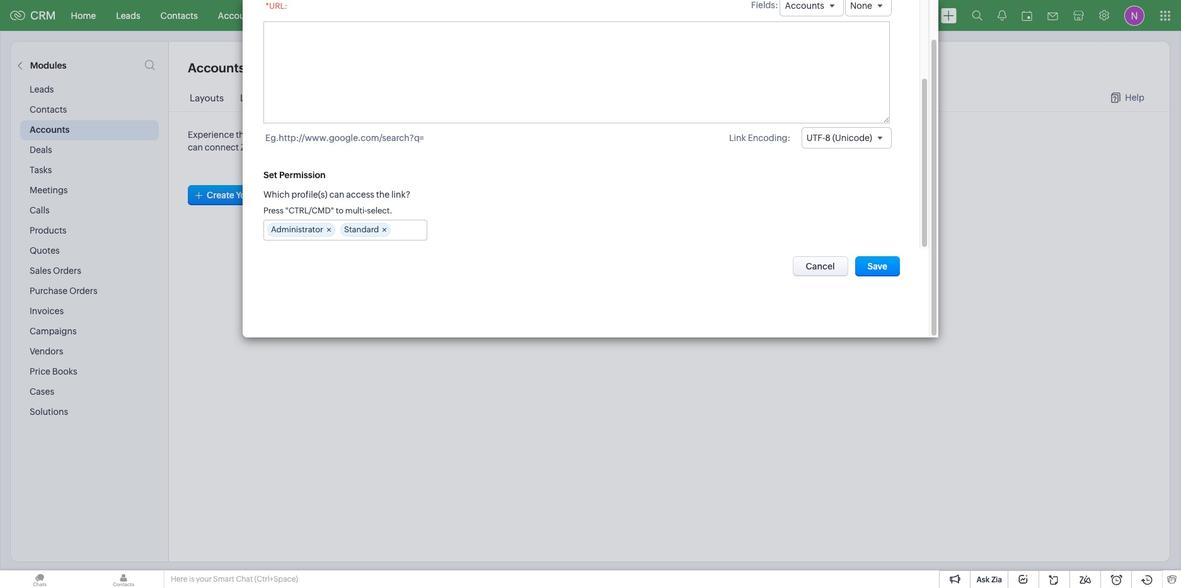 Task type: locate. For each thing, give the bounding box(es) containing it.
1 horizontal spatial zoho
[[419, 142, 440, 153]]

press
[[264, 206, 284, 216]]

a
[[572, 130, 577, 140], [754, 130, 758, 140]]

your
[[236, 190, 255, 200], [376, 190, 395, 200]]

experience
[[188, 130, 234, 140]]

party
[[318, 142, 339, 153]]

first up press
[[256, 190, 274, 200]]

2 your from the left
[[376, 190, 395, 200]]

None submit
[[855, 257, 900, 277]]

deals up "tasks"
[[30, 145, 52, 155]]

1 horizontal spatial to
[[336, 206, 344, 216]]

ask zia
[[977, 576, 1002, 585]]

can inside experience the power of customization by defining the action you want to be performed when a user clicks the link or button. also, through a single-click action, you can connect zoho crm to third-party applications, other zoho crm modules, or other zoho apps.
[[188, 142, 203, 153]]

link right link?
[[416, 190, 434, 200]]

first right access
[[396, 190, 415, 200]]

1 first from the left
[[256, 190, 274, 200]]

price books
[[30, 367, 77, 377]]

1 horizontal spatial other
[[514, 142, 536, 153]]

orders down sales orders
[[69, 286, 97, 296]]

link encoding:
[[729, 133, 791, 143]]

sales orders
[[30, 266, 81, 276]]

accounts inside accounts field
[[785, 1, 824, 11]]

1 vertical spatial can
[[329, 190, 344, 200]]

None field
[[264, 220, 428, 241]]

calendar image
[[1022, 10, 1033, 20]]

first
[[256, 190, 274, 200], [396, 190, 415, 200]]

2 horizontal spatial zoho
[[538, 142, 559, 153]]

1 horizontal spatial or
[[655, 130, 663, 140]]

purchase
[[30, 286, 67, 296]]

link right also,
[[729, 133, 746, 143]]

0 vertical spatial orders
[[53, 266, 81, 276]]

first for button
[[256, 190, 274, 200]]

to left 'multi-'
[[336, 206, 344, 216]]

0 horizontal spatial zoho
[[241, 142, 262, 153]]

click
[[787, 130, 807, 140]]

create down connect
[[207, 190, 234, 200]]

applications,
[[341, 142, 394, 153]]

2 other from the left
[[514, 142, 536, 153]]

or right link
[[655, 130, 663, 140]]

1 × from the left
[[327, 225, 331, 234]]

1 vertical spatial contacts
[[30, 105, 67, 115]]

deals right accounts link
[[278, 10, 300, 20]]

0 horizontal spatial or
[[503, 142, 512, 153]]

tasks
[[30, 165, 52, 175]]

contacts
[[161, 10, 198, 20], [30, 105, 67, 115]]

want
[[457, 130, 477, 140]]

accounts
[[785, 1, 824, 11], [218, 10, 257, 20], [188, 61, 245, 75], [30, 125, 70, 135]]

create your first link button
[[328, 185, 446, 206]]

1 horizontal spatial crm
[[264, 142, 284, 153]]

link?
[[391, 190, 410, 200]]

0 horizontal spatial to
[[285, 142, 294, 153]]

1 horizontal spatial can
[[329, 190, 344, 200]]

single-
[[760, 130, 787, 140]]

calls
[[30, 206, 50, 216]]

create your first button
[[207, 190, 304, 200]]

0 horizontal spatial you
[[440, 130, 455, 140]]

None text field
[[264, 22, 890, 124]]

orders up the purchase orders
[[53, 266, 81, 276]]

0 horizontal spatial a
[[572, 130, 577, 140]]

1 you from the left
[[440, 130, 455, 140]]

to
[[479, 130, 488, 140], [285, 142, 294, 153], [336, 206, 344, 216]]

be
[[489, 130, 500, 140]]

1 horizontal spatial you
[[838, 130, 853, 140]]

None button
[[793, 257, 848, 277]]

standard
[[344, 225, 379, 234]]

create for create your first button
[[207, 190, 234, 200]]

other
[[395, 142, 417, 153], [514, 142, 536, 153]]

button
[[276, 190, 304, 200]]

1 vertical spatial orders
[[69, 286, 97, 296]]

accounts up 'layouts'
[[188, 61, 245, 75]]

0 horizontal spatial link
[[416, 190, 434, 200]]

the up select.
[[376, 190, 390, 200]]

1 horizontal spatial ×
[[383, 225, 387, 234]]

0 horizontal spatial contacts
[[30, 105, 67, 115]]

a left single-
[[754, 130, 758, 140]]

your up select.
[[376, 190, 395, 200]]

1 your from the left
[[236, 190, 255, 200]]

1 vertical spatial to
[[285, 142, 294, 153]]

layouts
[[190, 93, 224, 103]]

0 vertical spatial to
[[479, 130, 488, 140]]

action,
[[808, 130, 837, 140]]

0 horizontal spatial your
[[236, 190, 255, 200]]

accounts link
[[208, 0, 267, 31]]

create up 'multi-'
[[347, 190, 375, 200]]

or
[[655, 130, 663, 140], [503, 142, 512, 153]]

Accounts field
[[780, 0, 844, 17]]

zoho
[[241, 142, 262, 153], [419, 142, 440, 153], [538, 142, 559, 153]]

permission
[[279, 170, 326, 181]]

zoho down when
[[538, 142, 559, 153]]

0 horizontal spatial leads
[[30, 84, 54, 95]]

0 horizontal spatial ×
[[327, 225, 331, 234]]

eg.http://www.google.com/search?q=
[[265, 133, 424, 143]]

2 first from the left
[[396, 190, 415, 200]]

× down "ctrl/cmd"
[[327, 225, 331, 234]]

the left power
[[236, 130, 249, 140]]

deals link
[[267, 0, 310, 31]]

1 vertical spatial deals
[[30, 145, 52, 155]]

mails image
[[1048, 12, 1058, 20]]

accounts left "none"
[[785, 1, 824, 11]]

profile image
[[1125, 5, 1145, 26]]

vendors
[[30, 347, 63, 357]]

1 horizontal spatial create
[[347, 190, 375, 200]]

home link
[[61, 0, 106, 31]]

through
[[719, 130, 752, 140]]

crm left 'home' link
[[30, 9, 56, 22]]

can left access
[[329, 190, 344, 200]]

accounts left *url:
[[218, 10, 257, 20]]

quotes
[[30, 246, 60, 256]]

1 vertical spatial leads
[[30, 84, 54, 95]]

leads right the home
[[116, 10, 140, 20]]

you left want
[[440, 130, 455, 140]]

1 horizontal spatial first
[[396, 190, 415, 200]]

campaigns
[[30, 327, 77, 337]]

8
[[825, 133, 831, 143]]

create menu element
[[934, 0, 964, 31]]

1 zoho from the left
[[241, 142, 262, 153]]

2 vertical spatial to
[[336, 206, 344, 216]]

crm down power
[[264, 142, 284, 153]]

can inside 'which profile(s) can access the link? press "ctrl/cmd" to multi-select.'
[[329, 190, 344, 200]]

2 create from the left
[[347, 190, 375, 200]]

3 zoho from the left
[[538, 142, 559, 153]]

action
[[413, 130, 438, 140]]

1 horizontal spatial link
[[729, 133, 746, 143]]

orders for sales orders
[[53, 266, 81, 276]]

2 zoho from the left
[[419, 142, 440, 153]]

×
[[327, 225, 331, 234], [383, 225, 387, 234]]

ask
[[977, 576, 990, 585]]

leads down the modules
[[30, 84, 54, 95]]

1 horizontal spatial leads
[[116, 10, 140, 20]]

or down the performed
[[503, 142, 512, 153]]

customization
[[289, 130, 348, 140]]

2 horizontal spatial to
[[479, 130, 488, 140]]

rules
[[272, 93, 295, 103]]

× down select.
[[383, 225, 387, 234]]

can down experience
[[188, 142, 203, 153]]

you
[[440, 130, 455, 140], [838, 130, 853, 140]]

defining
[[361, 130, 396, 140]]

price
[[30, 367, 50, 377]]

1 vertical spatial link
[[416, 190, 434, 200]]

to down of
[[285, 142, 294, 153]]

by
[[349, 130, 359, 140]]

0 horizontal spatial create
[[207, 190, 234, 200]]

crm down want
[[442, 142, 462, 153]]

1 create from the left
[[207, 190, 234, 200]]

(unicode)
[[833, 133, 872, 143]]

contacts right 'leads' link
[[161, 10, 198, 20]]

1 horizontal spatial deals
[[278, 10, 300, 20]]

zoho down power
[[241, 142, 262, 153]]

0 horizontal spatial other
[[395, 142, 417, 153]]

0 horizontal spatial first
[[256, 190, 274, 200]]

orders
[[53, 266, 81, 276], [69, 286, 97, 296]]

other down the performed
[[514, 142, 536, 153]]

layouts link
[[190, 93, 224, 113]]

search image
[[972, 10, 983, 21]]

to left be
[[479, 130, 488, 140]]

0 vertical spatial can
[[188, 142, 203, 153]]

other down action
[[395, 142, 417, 153]]

None search field
[[394, 223, 426, 237]]

products
[[30, 226, 66, 236]]

1 horizontal spatial your
[[376, 190, 395, 200]]

2 × from the left
[[383, 225, 387, 234]]

cases
[[30, 387, 54, 397]]

a up apps.
[[572, 130, 577, 140]]

utf-
[[807, 133, 825, 143]]

can
[[188, 142, 203, 153], [329, 190, 344, 200]]

help
[[1125, 93, 1145, 103]]

0 horizontal spatial can
[[188, 142, 203, 153]]

your
[[196, 576, 212, 584]]

2 horizontal spatial crm
[[442, 142, 462, 153]]

leads
[[116, 10, 140, 20], [30, 84, 54, 95]]

your left which
[[236, 190, 255, 200]]

zoho down action
[[419, 142, 440, 153]]

1 horizontal spatial a
[[754, 130, 758, 140]]

contacts down the modules
[[30, 105, 67, 115]]

help link
[[1112, 93, 1145, 103]]

link inside button
[[416, 190, 434, 200]]

create for create your first link
[[347, 190, 375, 200]]

sales
[[30, 266, 51, 276]]

your for button
[[236, 190, 255, 200]]

0 vertical spatial link
[[729, 133, 746, 143]]

you right 8
[[838, 130, 853, 140]]

1 horizontal spatial contacts
[[161, 10, 198, 20]]

meetings
[[30, 185, 68, 195]]

create
[[207, 190, 234, 200], [347, 190, 375, 200]]



Task type: vqa. For each thing, say whether or not it's contained in the screenshot.
the Help at the right top of the page
yes



Task type: describe. For each thing, give the bounding box(es) containing it.
connect
[[205, 142, 239, 153]]

0 vertical spatial contacts
[[161, 10, 198, 20]]

profile(s)
[[292, 190, 328, 200]]

0 vertical spatial or
[[655, 130, 663, 140]]

the inside 'which profile(s) can access the link? press "ctrl/cmd" to multi-select.'
[[376, 190, 390, 200]]

is
[[189, 576, 195, 584]]

the left link
[[623, 130, 637, 140]]

layout rules link
[[240, 93, 295, 113]]

create your first link
[[347, 190, 434, 200]]

crm link
[[10, 9, 56, 22]]

smart
[[213, 576, 234, 584]]

none
[[850, 1, 872, 11]]

0 vertical spatial leads
[[116, 10, 140, 20]]

performed
[[502, 130, 546, 140]]

chat
[[236, 576, 253, 584]]

here is your smart chat (ctrl+space)
[[171, 576, 298, 584]]

trial
[[899, 6, 915, 15]]

first for link
[[396, 190, 415, 200]]

purchase orders
[[30, 286, 97, 296]]

multi-
[[345, 206, 367, 216]]

create menu image
[[941, 8, 957, 23]]

set permission
[[264, 170, 326, 181]]

here
[[171, 576, 188, 584]]

accounts inside accounts link
[[218, 10, 257, 20]]

of
[[279, 130, 288, 140]]

"ctrl/cmd"
[[285, 206, 334, 216]]

link
[[638, 130, 653, 140]]

books
[[52, 367, 77, 377]]

administrator
[[271, 225, 323, 234]]

search element
[[964, 0, 990, 31]]

1 a from the left
[[572, 130, 577, 140]]

to inside 'which profile(s) can access the link? press "ctrl/cmd" to multi-select.'
[[336, 206, 344, 216]]

set
[[264, 170, 277, 181]]

which profile(s) can access the link? press "ctrl/cmd" to multi-select.
[[264, 190, 410, 216]]

UTF-8 (Unicode) field
[[802, 127, 892, 149]]

enterprise-trial upgrade
[[858, 6, 915, 25]]

contacts link
[[150, 0, 208, 31]]

× for standard
[[383, 225, 387, 234]]

contacts image
[[84, 571, 163, 589]]

clicks
[[598, 130, 621, 140]]

leads link
[[106, 0, 150, 31]]

which
[[264, 190, 290, 200]]

experience the power of customization by defining the action you want to be performed when a user clicks the link or button. also, through a single-click action, you can connect zoho crm to third-party applications, other zoho crm modules, or other zoho apps.
[[188, 130, 853, 153]]

invoices
[[30, 306, 64, 316]]

0 horizontal spatial crm
[[30, 9, 56, 22]]

orders for purchase orders
[[69, 286, 97, 296]]

when
[[548, 130, 570, 140]]

1 other from the left
[[395, 142, 417, 153]]

0 vertical spatial deals
[[278, 10, 300, 20]]

solutions
[[30, 407, 68, 417]]

accounts up "tasks"
[[30, 125, 70, 135]]

your for link
[[376, 190, 395, 200]]

button.
[[665, 130, 696, 140]]

chats image
[[0, 571, 79, 589]]

third-
[[296, 142, 318, 153]]

access
[[346, 190, 374, 200]]

zia
[[992, 576, 1002, 585]]

also,
[[697, 130, 717, 140]]

layout
[[240, 93, 270, 103]]

2 you from the left
[[838, 130, 853, 140]]

user
[[579, 130, 596, 140]]

modules
[[30, 61, 67, 71]]

mails element
[[1040, 1, 1066, 30]]

encoding:
[[748, 133, 791, 143]]

the left action
[[397, 130, 411, 140]]

layout rules
[[240, 93, 295, 103]]

*url:
[[265, 1, 287, 10]]

2 a from the left
[[754, 130, 758, 140]]

select.
[[367, 206, 392, 216]]

profile element
[[1117, 0, 1152, 31]]

upgrade
[[869, 16, 905, 25]]

None field
[[845, 0, 892, 17]]

none field containing administrator
[[264, 220, 428, 241]]

(ctrl+space)
[[254, 576, 298, 584]]

power
[[251, 130, 277, 140]]

apps.
[[561, 142, 585, 153]]

× for administrator
[[327, 225, 331, 234]]

enterprise-
[[858, 6, 899, 15]]

1 vertical spatial or
[[503, 142, 512, 153]]

utf-8 (unicode)
[[807, 133, 872, 143]]

0 horizontal spatial deals
[[30, 145, 52, 155]]

modules,
[[464, 142, 502, 153]]

create your first button button
[[188, 185, 317, 206]]

home
[[71, 10, 96, 20]]



